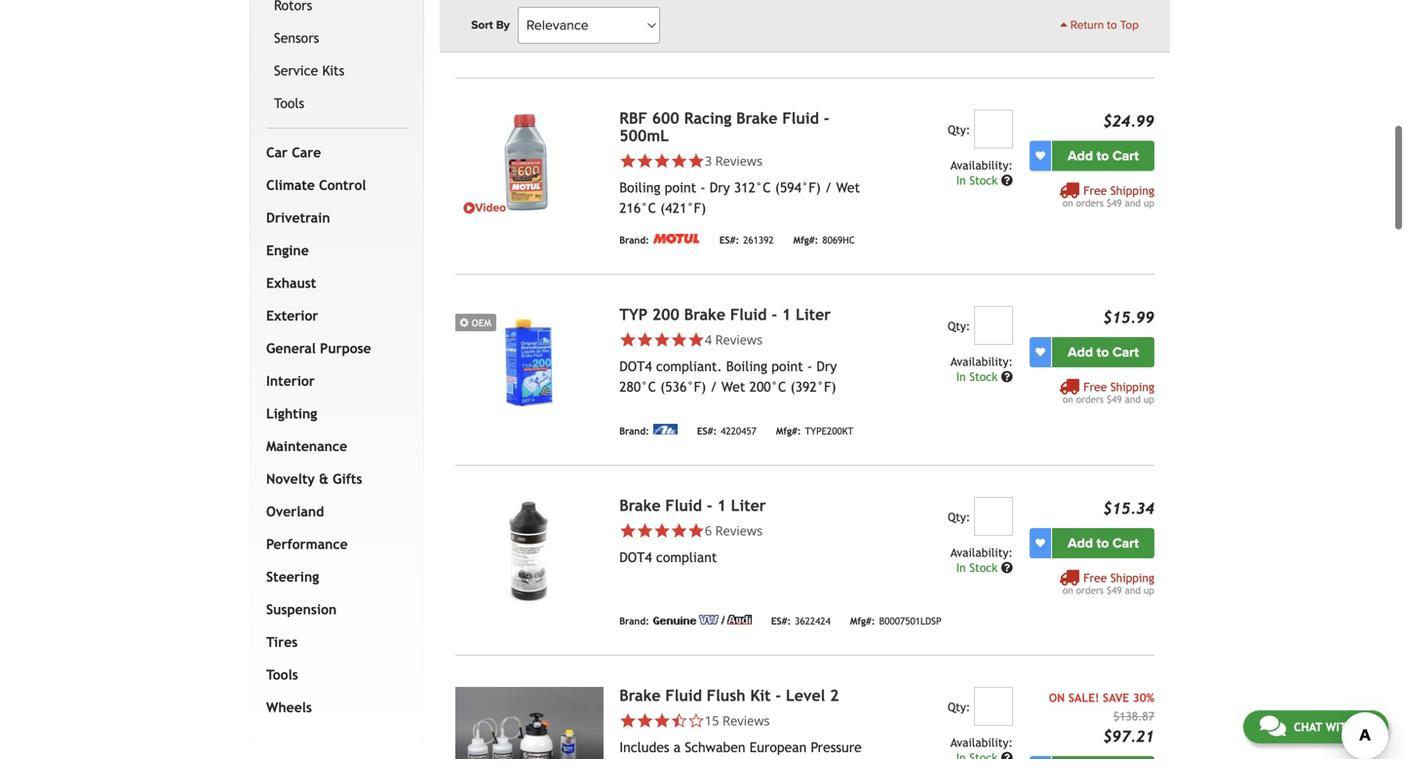 Task type: describe. For each thing, give the bounding box(es) containing it.
star image down rbf 600 racing brake fluid - 500ml
[[688, 152, 705, 169]]

rbf 600 racing brake fluid - 500ml link
[[619, 109, 830, 145]]

in for 1
[[956, 370, 966, 384]]

dot4 compliant. boiling point - dry 280°c (536°f) / wet 200°c (392°f)
[[619, 359, 837, 395]]

/ inside the boiling point - dry 312°c (594°f) / wet 216°c (421°f)
[[825, 180, 832, 195]]

point inside the boiling point - dry 312°c (594°f) / wet 216°c (421°f)
[[665, 180, 696, 195]]

mfg#: b0007501ldsp
[[850, 616, 942, 627]]

brake fluid flush kit - level 2
[[619, 687, 839, 705]]

star image up dot4 compliant
[[637, 523, 654, 540]]

tools for the top tools link
[[274, 95, 304, 111]]

$97.21
[[1103, 728, 1155, 746]]

typ
[[619, 306, 648, 324]]

climate control link
[[262, 169, 404, 202]]

top
[[1120, 18, 1139, 32]]

star image up includes
[[654, 713, 671, 730]]

genuine volkswagen audi - corporate logo image
[[653, 615, 752, 625]]

chat with us
[[1294, 721, 1372, 734]]

racing
[[684, 109, 732, 127]]

tires
[[266, 635, 298, 650]]

general
[[266, 341, 316, 356]]

add to cart button for $24.99
[[1052, 141, 1155, 171]]

overland
[[266, 504, 324, 520]]

typ 200 brake fluid - 1 liter
[[619, 306, 831, 324]]

star image down 200
[[654, 331, 671, 348]]

8069hc
[[822, 235, 855, 246]]

1 vertical spatial tools link
[[262, 659, 404, 692]]

2 15 reviews link from the left
[[705, 712, 770, 730]]

1 3 reviews link from the left
[[619, 152, 871, 169]]

a
[[674, 740, 681, 756]]

mfg#: for 1
[[776, 426, 801, 437]]

add to wish list image for $24.99
[[1036, 151, 1045, 161]]

2 question circle image from the top
[[1001, 752, 1013, 760]]

availability: for $15.99
[[951, 355, 1013, 368]]

kits
[[322, 63, 345, 78]]

availability: for $24.99
[[951, 158, 1013, 172]]

$49 for $15.34
[[1107, 585, 1122, 596]]

suspension link
[[262, 594, 404, 626]]

compliant
[[656, 550, 717, 565]]

exterior link
[[262, 300, 404, 332]]

add for $24.99
[[1068, 148, 1093, 164]]

kit
[[750, 687, 771, 705]]

steering link
[[262, 561, 404, 594]]

exterior
[[266, 308, 318, 324]]

performance
[[266, 537, 348, 552]]

in stock for $15.34
[[956, 561, 1001, 575]]

brake fluid - 1 liter
[[619, 497, 766, 515]]

novelty
[[266, 471, 315, 487]]

6
[[705, 522, 712, 540]]

add to cart button for $15.34
[[1052, 528, 1155, 559]]

add to cart button for $15.99
[[1052, 337, 1155, 367]]

novelty & gifts link
[[262, 463, 404, 496]]

es#: 3622424
[[771, 616, 831, 627]]

rbf
[[619, 109, 647, 127]]

500ml
[[619, 127, 669, 145]]

stock for $15.34
[[970, 561, 998, 575]]

$24.99
[[1103, 112, 1155, 130]]

free shipping on orders $49 and up for $15.99
[[1063, 380, 1155, 405]]

es#: 261392
[[720, 235, 774, 246]]

cart for $15.34
[[1113, 535, 1139, 552]]

es#2765516 - 007091ecs02kt - brake fluid flush kit - level 2 - includes a schwaben european pressure bleeder & catch bottles, schwaben bleeder wrench, and 1 liter of pentosin super dot4 brake fluid - assembled by ecs - audi bmw volkswagen mini porsche image
[[456, 687, 604, 760]]

steering
[[266, 569, 319, 585]]

in stock for $15.99
[[956, 370, 1001, 384]]

interior
[[266, 373, 315, 389]]

orders for $24.99
[[1076, 197, 1104, 208]]

200
[[652, 306, 680, 324]]

maintenance
[[266, 439, 347, 454]]

boiling point - dry 312°c (594°f) / wet 216°c (421°f)
[[619, 180, 860, 216]]

brake fluid flush kit - level 2 link
[[619, 687, 839, 705]]

brake up includes
[[619, 687, 661, 705]]

chat with us link
[[1243, 711, 1389, 744]]

fluid up compliant
[[665, 497, 702, 515]]

availability: for $15.34
[[951, 546, 1013, 560]]

wet inside the boiling point - dry 312°c (594°f) / wet 216°c (421°f)
[[836, 180, 860, 195]]

and for $15.99
[[1125, 394, 1141, 405]]

brake up dot4 compliant
[[619, 497, 661, 515]]

dot4 compliant
[[619, 550, 717, 565]]

up for $15.99
[[1144, 394, 1155, 405]]

sort by
[[471, 18, 510, 32]]

motul - corporate logo image
[[653, 234, 700, 244]]

half star image
[[671, 713, 688, 730]]

general purpose link
[[262, 332, 404, 365]]

sensors
[[274, 30, 319, 46]]

(594°f)
[[775, 180, 821, 195]]

drivetrain
[[266, 210, 330, 226]]

(421°f)
[[660, 200, 706, 216]]

(536°f)
[[660, 379, 706, 395]]

reviews for 1
[[715, 522, 763, 540]]

car care
[[266, 145, 321, 160]]

suspension
[[266, 602, 337, 618]]

4
[[705, 331, 712, 348]]

exhaust
[[266, 275, 316, 291]]

reviews down the kit
[[723, 712, 770, 730]]

b0007501ldsp
[[879, 616, 942, 627]]

261392
[[743, 235, 774, 246]]

boiling inside the boiling point - dry 312°c (594°f) / wet 216°c (421°f)
[[619, 180, 661, 195]]

flush
[[707, 687, 746, 705]]

15
[[705, 712, 719, 730]]

service
[[274, 63, 318, 78]]

on for $24.99
[[1063, 197, 1073, 208]]

stock for $24.99
[[970, 173, 998, 187]]

star image down 500ml
[[654, 152, 671, 169]]

1 question circle image from the top
[[1001, 174, 1013, 186]]

schwaben
[[685, 740, 746, 756]]

stock for $15.99
[[970, 370, 998, 384]]

comments image
[[1260, 715, 1286, 738]]

free shipping on orders $49 and up for $24.99
[[1063, 184, 1155, 208]]

gifts
[[333, 471, 362, 487]]

maintenance link
[[262, 430, 404, 463]]

1 horizontal spatial 1
[[782, 306, 791, 324]]

us
[[1358, 721, 1372, 734]]

mfg#: for -
[[793, 235, 819, 246]]

add to cart for $15.34
[[1068, 535, 1139, 552]]

1 6 reviews link from the left
[[619, 522, 871, 540]]

pressure
[[811, 740, 862, 756]]

4 availability: from the top
[[951, 736, 1013, 750]]

purpose
[[320, 341, 371, 356]]

rbf 600 racing brake fluid - 500ml
[[619, 109, 830, 145]]

mfg#: type200kt
[[776, 426, 854, 437]]

&
[[319, 471, 329, 487]]

4220457
[[721, 426, 757, 437]]

$138.87
[[1114, 710, 1155, 723]]

by
[[496, 18, 510, 32]]

free for $15.99
[[1084, 380, 1107, 394]]

to left top
[[1107, 18, 1117, 32]]

free for $15.34
[[1084, 571, 1107, 585]]

fluid up half star icon
[[665, 687, 702, 705]]

save
[[1103, 691, 1129, 705]]

4 qty: from the top
[[948, 701, 971, 714]]

es#261392 - 8069hc - rbf 600 racing brake fluid - 500ml - boiling point - dry 312c (594f) / wet 216c (421f) - motul - audi bmw volkswagen mini image
[[456, 109, 604, 221]]

$49 for $24.99
[[1107, 197, 1122, 208]]

3
[[705, 152, 712, 169]]

/ inside dot4 compliant. boiling point - dry 280°c (536°f) / wet 200°c (392°f)
[[710, 379, 718, 395]]

exhaust link
[[262, 267, 404, 300]]

engine
[[266, 243, 309, 258]]

tools for tools link to the bottom
[[266, 667, 298, 683]]

type200kt
[[805, 426, 854, 437]]

200°c
[[750, 379, 786, 395]]

ate - corporate logo image
[[653, 424, 678, 435]]

- inside dot4 compliant. boiling point - dry 280°c (536°f) / wet 200°c (392°f)
[[807, 359, 813, 374]]

empty star image
[[688, 713, 705, 730]]



Task type: locate. For each thing, give the bounding box(es) containing it.
$15.34
[[1103, 500, 1155, 518]]

brake inside rbf 600 racing brake fluid - 500ml
[[736, 109, 778, 127]]

1 vertical spatial boiling
[[726, 359, 768, 374]]

1 vertical spatial es#:
[[697, 426, 717, 437]]

- inside rbf 600 racing brake fluid - 500ml
[[824, 109, 830, 127]]

15 reviews link down brake fluid flush kit - level 2 link
[[705, 712, 770, 730]]

free shipping on orders $49 and up down $15.34
[[1063, 571, 1155, 596]]

es#: for 500ml
[[720, 235, 739, 246]]

3 on from the top
[[1063, 585, 1073, 596]]

wet right (594°f)
[[836, 180, 860, 195]]

1 vertical spatial /
[[710, 379, 718, 395]]

free down $15.34
[[1084, 571, 1107, 585]]

sort
[[471, 18, 493, 32]]

2 vertical spatial add
[[1068, 535, 1093, 552]]

liter
[[796, 306, 831, 324], [731, 497, 766, 515]]

european
[[750, 740, 807, 756]]

and
[[1125, 197, 1141, 208], [1125, 394, 1141, 405], [1125, 585, 1141, 596]]

assembled by ecs - corporate logo image
[[653, 23, 751, 47]]

1 vertical spatial add to wish list image
[[1036, 347, 1045, 357]]

return to top
[[1068, 18, 1139, 32]]

dry inside dot4 compliant. boiling point - dry 280°c (536°f) / wet 200°c (392°f)
[[817, 359, 837, 374]]

1 vertical spatial up
[[1144, 394, 1155, 405]]

2 qty: from the top
[[948, 319, 971, 333]]

2 brand: from the top
[[619, 235, 649, 246]]

reviews right 6
[[715, 522, 763, 540]]

level
[[786, 687, 825, 705]]

15 reviews link up the includes a schwaben european pressure
[[619, 712, 871, 730]]

stock
[[970, 173, 998, 187], [970, 370, 998, 384], [970, 561, 998, 575]]

free shipping on orders $49 and up down "$24.99"
[[1063, 184, 1155, 208]]

0 vertical spatial orders
[[1076, 197, 1104, 208]]

shipping for $24.99
[[1111, 184, 1155, 197]]

0 vertical spatial boiling
[[619, 180, 661, 195]]

climate
[[266, 177, 315, 193]]

and down $15.99
[[1125, 394, 1141, 405]]

2 shipping from the top
[[1111, 380, 1155, 394]]

engine link
[[262, 234, 404, 267]]

1 vertical spatial free
[[1084, 380, 1107, 394]]

free shipping on orders $49 and up
[[1063, 184, 1155, 208], [1063, 380, 1155, 405], [1063, 571, 1155, 596]]

up down $15.34
[[1144, 585, 1155, 596]]

add to cart down $15.34
[[1068, 535, 1139, 552]]

3 availability: from the top
[[951, 546, 1013, 560]]

1 vertical spatial add to cart button
[[1052, 337, 1155, 367]]

0 vertical spatial add to wish list image
[[1036, 151, 1045, 161]]

1 $49 from the top
[[1107, 197, 1122, 208]]

3 cart from the top
[[1113, 535, 1139, 552]]

1 add to cart button from the top
[[1052, 141, 1155, 171]]

cart for $15.99
[[1113, 344, 1139, 361]]

1 add to wish list image from the top
[[1036, 151, 1045, 161]]

in
[[956, 173, 966, 187], [956, 370, 966, 384], [956, 561, 966, 575]]

1 in from the top
[[956, 173, 966, 187]]

on
[[1049, 691, 1065, 705]]

cart down $15.34
[[1113, 535, 1139, 552]]

and down $15.34
[[1125, 585, 1141, 596]]

2 vertical spatial shipping
[[1111, 571, 1155, 585]]

fluid
[[782, 109, 819, 127], [730, 306, 767, 324], [665, 497, 702, 515], [665, 687, 702, 705]]

point
[[665, 180, 696, 195], [772, 359, 803, 374]]

and for $15.34
[[1125, 585, 1141, 596]]

es#:
[[720, 235, 739, 246], [697, 426, 717, 437], [771, 616, 791, 627]]

1 qty: from the top
[[948, 123, 971, 136]]

brand: for typ
[[619, 426, 649, 437]]

0 vertical spatial es#:
[[720, 235, 739, 246]]

0 vertical spatial shipping
[[1111, 184, 1155, 197]]

shipping down "$24.99"
[[1111, 184, 1155, 197]]

add to cart button down $15.34
[[1052, 528, 1155, 559]]

dot4 left compliant
[[619, 550, 652, 565]]

to for $24.99
[[1097, 148, 1109, 164]]

(392°f)
[[791, 379, 836, 395]]

dot4 for typ
[[619, 359, 652, 374]]

qty:
[[948, 123, 971, 136], [948, 319, 971, 333], [948, 510, 971, 524], [948, 701, 971, 714]]

1 question circle image from the top
[[1001, 371, 1013, 383]]

shipping
[[1111, 184, 1155, 197], [1111, 380, 1155, 394], [1111, 571, 1155, 585]]

typ 200 brake fluid - 1 liter link
[[619, 306, 831, 324]]

in for -
[[956, 173, 966, 187]]

mfg#: 8069hc
[[793, 235, 855, 246]]

0 vertical spatial up
[[1144, 197, 1155, 208]]

280°c
[[619, 379, 656, 395]]

free down "$24.99"
[[1084, 184, 1107, 197]]

1 vertical spatial on
[[1063, 394, 1073, 405]]

2 vertical spatial and
[[1125, 585, 1141, 596]]

dot4 inside dot4 compliant. boiling point - dry 280°c (536°f) / wet 200°c (392°f)
[[619, 359, 652, 374]]

shipping down $15.34
[[1111, 571, 1155, 585]]

1 cart from the top
[[1113, 148, 1139, 164]]

2 vertical spatial in stock
[[956, 561, 1001, 575]]

2 question circle image from the top
[[1001, 562, 1013, 574]]

1 vertical spatial $49
[[1107, 394, 1122, 405]]

dot4 for brake
[[619, 550, 652, 565]]

to for $15.99
[[1097, 344, 1109, 361]]

mfg#: left "type200kt"
[[776, 426, 801, 437]]

1 vertical spatial shipping
[[1111, 380, 1155, 394]]

wheels
[[266, 700, 312, 716]]

2 free shipping on orders $49 and up from the top
[[1063, 380, 1155, 405]]

to down $15.99
[[1097, 344, 1109, 361]]

1 vertical spatial in
[[956, 370, 966, 384]]

2 vertical spatial mfg#:
[[850, 616, 875, 627]]

to down $15.34
[[1097, 535, 1109, 552]]

question circle image for $15.99
[[1001, 371, 1013, 383]]

4 reviews
[[705, 331, 763, 348]]

0 vertical spatial add
[[1068, 148, 1093, 164]]

fluid up 4 reviews
[[730, 306, 767, 324]]

orders down $15.99
[[1076, 394, 1104, 405]]

add to cart button down $15.99
[[1052, 337, 1155, 367]]

0 vertical spatial question circle image
[[1001, 371, 1013, 383]]

600
[[652, 109, 680, 127]]

mfg#:
[[793, 235, 819, 246], [776, 426, 801, 437], [850, 616, 875, 627]]

free shipping on orders $49 and up for $15.34
[[1063, 571, 1155, 596]]

question circle image for $15.34
[[1001, 562, 1013, 574]]

1 vertical spatial add to cart
[[1068, 344, 1139, 361]]

2 vertical spatial add to cart
[[1068, 535, 1139, 552]]

2 horizontal spatial es#:
[[771, 616, 791, 627]]

0 vertical spatial and
[[1125, 197, 1141, 208]]

3 free from the top
[[1084, 571, 1107, 585]]

- inside the boiling point - dry 312°c (594°f) / wet 216°c (421°f)
[[701, 180, 706, 195]]

es#: left 4220457
[[697, 426, 717, 437]]

1 add from the top
[[1068, 148, 1093, 164]]

2 free from the top
[[1084, 380, 1107, 394]]

es#: for liter
[[697, 426, 717, 437]]

car
[[266, 145, 288, 160]]

2 3 reviews link from the left
[[705, 152, 763, 169]]

0 vertical spatial wet
[[836, 180, 860, 195]]

novelty & gifts
[[266, 471, 362, 487]]

control
[[319, 177, 366, 193]]

add to cart for $15.99
[[1068, 344, 1139, 361]]

wheels link
[[262, 692, 404, 724]]

1 vertical spatial tools
[[266, 667, 298, 683]]

fluid inside rbf 600 racing brake fluid - 500ml
[[782, 109, 819, 127]]

1 and from the top
[[1125, 197, 1141, 208]]

brand: for rbf
[[619, 235, 649, 246]]

$49 for $15.99
[[1107, 394, 1122, 405]]

1 vertical spatial question circle image
[[1001, 562, 1013, 574]]

1 vertical spatial point
[[772, 359, 803, 374]]

availability:
[[951, 158, 1013, 172], [951, 355, 1013, 368], [951, 546, 1013, 560], [951, 736, 1013, 750]]

on
[[1063, 197, 1073, 208], [1063, 394, 1073, 405], [1063, 585, 1073, 596]]

$49 down $15.99
[[1107, 394, 1122, 405]]

3 free shipping on orders $49 and up from the top
[[1063, 571, 1155, 596]]

3 up from the top
[[1144, 585, 1155, 596]]

2 vertical spatial on
[[1063, 585, 1073, 596]]

1 vertical spatial liter
[[731, 497, 766, 515]]

in stock for $24.99
[[956, 173, 1001, 187]]

orders down "$24.99"
[[1076, 197, 1104, 208]]

1 horizontal spatial es#:
[[720, 235, 739, 246]]

star image
[[654, 152, 671, 169], [688, 152, 705, 169], [654, 331, 671, 348], [637, 523, 654, 540], [671, 523, 688, 540], [688, 523, 705, 540], [654, 713, 671, 730]]

0 vertical spatial cart
[[1113, 148, 1139, 164]]

0 vertical spatial mfg#:
[[793, 235, 819, 246]]

boiling inside dot4 compliant. boiling point - dry 280°c (536°f) / wet 200°c (392°f)
[[726, 359, 768, 374]]

0 vertical spatial free
[[1084, 184, 1107, 197]]

dot4 up 280°c
[[619, 359, 652, 374]]

return
[[1071, 18, 1104, 32]]

/ right (536°f)
[[710, 379, 718, 395]]

mfg#: left 8069hc
[[793, 235, 819, 246]]

2 vertical spatial add to wish list image
[[1036, 539, 1045, 548]]

0 vertical spatial 1
[[782, 306, 791, 324]]

1 vertical spatial cart
[[1113, 344, 1139, 361]]

2 availability: from the top
[[951, 355, 1013, 368]]

on for $15.34
[[1063, 585, 1073, 596]]

to down "$24.99"
[[1097, 148, 1109, 164]]

1 vertical spatial stock
[[970, 370, 998, 384]]

overland link
[[262, 496, 404, 528]]

1
[[782, 306, 791, 324], [717, 497, 726, 515]]

question circle image
[[1001, 174, 1013, 186], [1001, 752, 1013, 760]]

2 vertical spatial $49
[[1107, 585, 1122, 596]]

orders for $15.99
[[1076, 394, 1104, 405]]

3 in from the top
[[956, 561, 966, 575]]

lighting link
[[262, 398, 404, 430]]

boiling up 200°c
[[726, 359, 768, 374]]

-
[[824, 109, 830, 127], [701, 180, 706, 195], [772, 306, 777, 324], [807, 359, 813, 374], [707, 497, 713, 515], [776, 687, 781, 705]]

climate control
[[266, 177, 366, 193]]

orders down $15.34
[[1076, 585, 1104, 596]]

cart down $15.99
[[1113, 344, 1139, 361]]

0 vertical spatial add to cart button
[[1052, 141, 1155, 171]]

free down $15.99
[[1084, 380, 1107, 394]]

1 on from the top
[[1063, 197, 1073, 208]]

es#: left 261392 on the top right of page
[[720, 235, 739, 246]]

qty: for $15.34
[[948, 510, 971, 524]]

question circle image
[[1001, 371, 1013, 383], [1001, 562, 1013, 574]]

/ right (594°f)
[[825, 180, 832, 195]]

drivetrain link
[[262, 202, 404, 234]]

2 in stock from the top
[[956, 370, 1001, 384]]

1 vertical spatial 1
[[717, 497, 726, 515]]

tools down the tires
[[266, 667, 298, 683]]

0 horizontal spatial /
[[710, 379, 718, 395]]

point up 200°c
[[772, 359, 803, 374]]

0 horizontal spatial es#:
[[697, 426, 717, 437]]

0 vertical spatial on
[[1063, 197, 1073, 208]]

312°c
[[734, 180, 771, 195]]

add to wish list image for $15.34
[[1036, 539, 1045, 548]]

and down "$24.99"
[[1125, 197, 1141, 208]]

up for $24.99
[[1144, 197, 1155, 208]]

2 vertical spatial up
[[1144, 585, 1155, 596]]

qty: for $15.99
[[948, 319, 971, 333]]

star image down brake fluid - 1 liter link
[[688, 523, 705, 540]]

1 vertical spatial orders
[[1076, 394, 1104, 405]]

15 reviews link
[[619, 712, 871, 730], [705, 712, 770, 730]]

0 horizontal spatial wet
[[722, 379, 745, 395]]

add to cart down "$24.99"
[[1068, 148, 1139, 164]]

qty: for $24.99
[[948, 123, 971, 136]]

brake up 3 reviews
[[736, 109, 778, 127]]

0 horizontal spatial point
[[665, 180, 696, 195]]

es#: left 3622424
[[771, 616, 791, 627]]

2 dot4 from the top
[[619, 550, 652, 565]]

0 vertical spatial tools
[[274, 95, 304, 111]]

add to wish list image
[[1036, 151, 1045, 161], [1036, 347, 1045, 357], [1036, 539, 1045, 548]]

dry up the (392°f)
[[817, 359, 837, 374]]

0 vertical spatial point
[[665, 180, 696, 195]]

1 free from the top
[[1084, 184, 1107, 197]]

1 horizontal spatial point
[[772, 359, 803, 374]]

free shipping on orders $49 and up down $15.99
[[1063, 380, 1155, 405]]

2 orders from the top
[[1076, 394, 1104, 405]]

star image
[[619, 152, 637, 169], [637, 152, 654, 169], [671, 152, 688, 169], [619, 331, 637, 348], [637, 331, 654, 348], [671, 331, 688, 348], [688, 331, 705, 348], [619, 523, 637, 540], [654, 523, 671, 540], [619, 713, 637, 730], [637, 713, 654, 730]]

3 and from the top
[[1125, 585, 1141, 596]]

1 orders from the top
[[1076, 197, 1104, 208]]

dry down 3
[[710, 180, 730, 195]]

4 brand: from the top
[[619, 616, 649, 627]]

1 horizontal spatial wet
[[836, 180, 860, 195]]

/
[[825, 180, 832, 195], [710, 379, 718, 395]]

sensors link
[[270, 22, 404, 54]]

6 reviews
[[705, 522, 763, 540]]

mfg#: left b0007501ldsp
[[850, 616, 875, 627]]

3 brand: from the top
[[619, 426, 649, 437]]

2 vertical spatial orders
[[1076, 585, 1104, 596]]

reviews for fluid
[[715, 331, 763, 348]]

0 vertical spatial liter
[[796, 306, 831, 324]]

2 vertical spatial free shipping on orders $49 and up
[[1063, 571, 1155, 596]]

includes
[[619, 740, 670, 756]]

1 vertical spatial add
[[1068, 344, 1093, 361]]

0 vertical spatial stock
[[970, 173, 998, 187]]

wet inside dot4 compliant. boiling point - dry 280°c (536°f) / wet 200°c (392°f)
[[722, 379, 745, 395]]

general purpose
[[266, 341, 371, 356]]

3 reviews
[[705, 152, 763, 169]]

2 vertical spatial in
[[956, 561, 966, 575]]

cart for $24.99
[[1113, 148, 1139, 164]]

brand: down the 216°c
[[619, 235, 649, 246]]

reviews down typ 200 brake fluid - 1 liter
[[715, 331, 763, 348]]

2 cart from the top
[[1113, 344, 1139, 361]]

return to top link
[[1060, 17, 1139, 34]]

2 add to wish list image from the top
[[1036, 347, 1045, 357]]

1 vertical spatial question circle image
[[1001, 752, 1013, 760]]

1 horizontal spatial dry
[[817, 359, 837, 374]]

$49
[[1107, 197, 1122, 208], [1107, 394, 1122, 405], [1107, 585, 1122, 596]]

3 in stock from the top
[[956, 561, 1001, 575]]

3 stock from the top
[[970, 561, 998, 575]]

0 horizontal spatial boiling
[[619, 180, 661, 195]]

0 vertical spatial $49
[[1107, 197, 1122, 208]]

add to cart for $24.99
[[1068, 148, 1139, 164]]

2 on from the top
[[1063, 394, 1073, 405]]

cart down "$24.99"
[[1113, 148, 1139, 164]]

care
[[292, 145, 321, 160]]

1 dot4 from the top
[[619, 359, 652, 374]]

brand: left ate - corporate logo
[[619, 426, 649, 437]]

es#: 4220457
[[697, 426, 757, 437]]

liter up 6 reviews
[[731, 497, 766, 515]]

0 vertical spatial in
[[956, 173, 966, 187]]

3 add to wish list image from the top
[[1036, 539, 1045, 548]]

add for $15.34
[[1068, 535, 1093, 552]]

brand: for brake
[[619, 616, 649, 627]]

orders
[[1076, 197, 1104, 208], [1076, 394, 1104, 405], [1076, 585, 1104, 596]]

reviews for brake
[[715, 152, 763, 169]]

1 15 reviews link from the left
[[619, 712, 871, 730]]

0 vertical spatial in stock
[[956, 173, 1001, 187]]

3622424
[[795, 616, 831, 627]]

6 reviews link
[[619, 522, 871, 540], [705, 522, 763, 540]]

2 6 reviews link from the left
[[705, 522, 763, 540]]

2 in from the top
[[956, 370, 966, 384]]

0 horizontal spatial liter
[[731, 497, 766, 515]]

3 add to cart from the top
[[1068, 535, 1139, 552]]

service kits link
[[270, 54, 404, 87]]

braking subcategories element
[[266, 0, 408, 129]]

shipping for $15.99
[[1111, 380, 1155, 394]]

0 vertical spatial add to cart
[[1068, 148, 1139, 164]]

1 vertical spatial in stock
[[956, 370, 1001, 384]]

2 vertical spatial free
[[1084, 571, 1107, 585]]

and for $24.99
[[1125, 197, 1141, 208]]

1 free shipping on orders $49 and up from the top
[[1063, 184, 1155, 208]]

fluid up (594°f)
[[782, 109, 819, 127]]

car care link
[[262, 136, 404, 169]]

0 vertical spatial question circle image
[[1001, 174, 1013, 186]]

point inside dot4 compliant. boiling point - dry 280°c (536°f) / wet 200°c (392°f)
[[772, 359, 803, 374]]

$15.99
[[1103, 308, 1155, 326]]

None number field
[[974, 109, 1013, 149], [974, 306, 1013, 345], [974, 497, 1013, 536], [974, 687, 1013, 726], [974, 109, 1013, 149], [974, 306, 1013, 345], [974, 497, 1013, 536], [974, 687, 1013, 726]]

0 horizontal spatial 1
[[717, 497, 726, 515]]

add to cart down $15.99
[[1068, 344, 1139, 361]]

1 shipping from the top
[[1111, 184, 1155, 197]]

2 add to cart from the top
[[1068, 344, 1139, 361]]

to
[[1107, 18, 1117, 32], [1097, 148, 1109, 164], [1097, 344, 1109, 361], [1097, 535, 1109, 552]]

to for $15.34
[[1097, 535, 1109, 552]]

up down $15.99
[[1144, 394, 1155, 405]]

add to cart button down "$24.99"
[[1052, 141, 1155, 171]]

1 vertical spatial and
[[1125, 394, 1141, 405]]

1 vertical spatial free shipping on orders $49 and up
[[1063, 380, 1155, 405]]

tires link
[[262, 626, 404, 659]]

tools link down kits on the top left of the page
[[270, 87, 404, 120]]

2 vertical spatial cart
[[1113, 535, 1139, 552]]

wet left 200°c
[[722, 379, 745, 395]]

tools link
[[270, 87, 404, 120], [262, 659, 404, 692]]

star image up compliant
[[671, 523, 688, 540]]

brake up '4'
[[684, 306, 726, 324]]

boiling up the 216°c
[[619, 180, 661, 195]]

0 vertical spatial /
[[825, 180, 832, 195]]

3 $49 from the top
[[1107, 585, 1122, 596]]

add for $15.99
[[1068, 344, 1093, 361]]

2 and from the top
[[1125, 394, 1141, 405]]

0 vertical spatial tools link
[[270, 87, 404, 120]]

0 vertical spatial free shipping on orders $49 and up
[[1063, 184, 1155, 208]]

add to wish list image for $15.99
[[1036, 347, 1045, 357]]

add
[[1068, 148, 1093, 164], [1068, 344, 1093, 361], [1068, 535, 1093, 552]]

$49 down $15.34
[[1107, 585, 1122, 596]]

brand: left genuine volkswagen audi - corporate logo
[[619, 616, 649, 627]]

brand: left assembled by ecs - corporate logo
[[619, 38, 649, 49]]

3 orders from the top
[[1076, 585, 1104, 596]]

2 stock from the top
[[970, 370, 998, 384]]

1 horizontal spatial boiling
[[726, 359, 768, 374]]

service kits
[[274, 63, 345, 78]]

es#3622424 - b0007501ldsp - brake fluid - 1 liter - dot4 compliant - genuine volkswagen audi - audi volkswagen image
[[456, 497, 604, 608]]

1 add to cart from the top
[[1068, 148, 1139, 164]]

2 up from the top
[[1144, 394, 1155, 405]]

1 availability: from the top
[[951, 158, 1013, 172]]

shipping down $15.99
[[1111, 380, 1155, 394]]

free for $24.99
[[1084, 184, 1107, 197]]

reviews up 312°c on the top right of page
[[715, 152, 763, 169]]

up down "$24.99"
[[1144, 197, 1155, 208]]

2 $49 from the top
[[1107, 394, 1122, 405]]

3 qty: from the top
[[948, 510, 971, 524]]

2 add from the top
[[1068, 344, 1093, 361]]

tools inside 'braking subcategories' element
[[274, 95, 304, 111]]

1 vertical spatial dry
[[817, 359, 837, 374]]

0 horizontal spatial dry
[[710, 180, 730, 195]]

0 vertical spatial dot4
[[619, 359, 652, 374]]

1 vertical spatial wet
[[722, 379, 745, 395]]

1 4 reviews link from the left
[[619, 331, 871, 348]]

1 vertical spatial mfg#:
[[776, 426, 801, 437]]

1 brand: from the top
[[619, 38, 649, 49]]

30%
[[1133, 691, 1155, 705]]

tools down service
[[274, 95, 304, 111]]

1 vertical spatial dot4
[[619, 550, 652, 565]]

1 up 200°c
[[782, 306, 791, 324]]

1 stock from the top
[[970, 173, 998, 187]]

point up (421°f) at the top of the page
[[665, 180, 696, 195]]

1 in stock from the top
[[956, 173, 1001, 187]]

2 vertical spatial add to cart button
[[1052, 528, 1155, 559]]

2 4 reviews link from the left
[[705, 331, 763, 348]]

liter up the (392°f)
[[796, 306, 831, 324]]

3 add from the top
[[1068, 535, 1093, 552]]

1 horizontal spatial /
[[825, 180, 832, 195]]

1 horizontal spatial liter
[[796, 306, 831, 324]]

1 up 6 reviews
[[717, 497, 726, 515]]

1 up from the top
[[1144, 197, 1155, 208]]

2 add to cart button from the top
[[1052, 337, 1155, 367]]

3 shipping from the top
[[1111, 571, 1155, 585]]

up for $15.34
[[1144, 585, 1155, 596]]

with
[[1326, 721, 1355, 734]]

chat
[[1294, 721, 1323, 734]]

2 vertical spatial stock
[[970, 561, 998, 575]]

on for $15.99
[[1063, 394, 1073, 405]]

es#4220457 - type200kt - typ 200 brake fluid - 1 liter - dot4 compliant. boiling point - dry 280c (536f) / wet 200c (392f) - ate - audi bmw volkswagen mercedes benz mini porsche image
[[456, 306, 604, 417]]

2 vertical spatial es#:
[[771, 616, 791, 627]]

performance link
[[262, 528, 404, 561]]

0 vertical spatial dry
[[710, 180, 730, 195]]

tools link up wheels at the left
[[262, 659, 404, 692]]

dry inside the boiling point - dry 312°c (594°f) / wet 216°c (421°f)
[[710, 180, 730, 195]]

3 reviews link
[[619, 152, 871, 169], [705, 152, 763, 169]]

orders for $15.34
[[1076, 585, 1104, 596]]

interior link
[[262, 365, 404, 398]]

brake fluid - 1 liter link
[[619, 497, 766, 515]]

3 add to cart button from the top
[[1052, 528, 1155, 559]]

compliant.
[[656, 359, 722, 374]]

caret up image
[[1060, 19, 1068, 30]]

$49 down "$24.99"
[[1107, 197, 1122, 208]]

shipping for $15.34
[[1111, 571, 1155, 585]]



Task type: vqa. For each thing, say whether or not it's contained in the screenshot.
3rd The $49 from the bottom
yes



